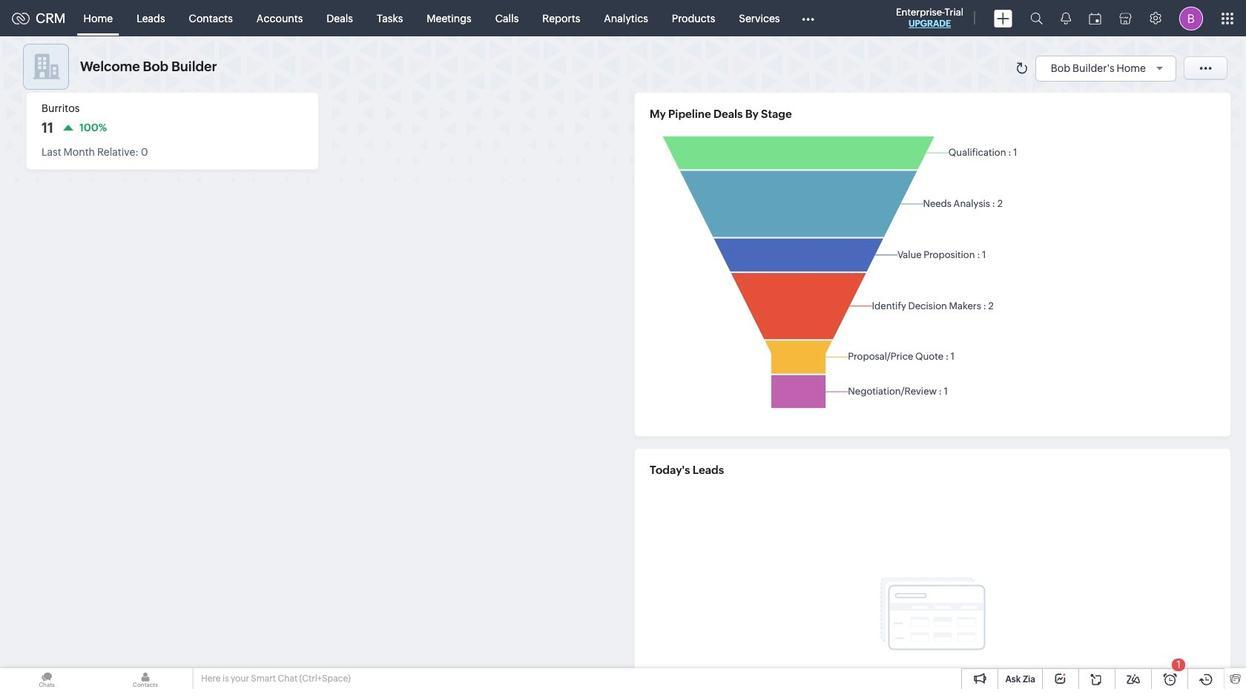 Task type: vqa. For each thing, say whether or not it's contained in the screenshot.
'profile' "IMAGE"
yes



Task type: describe. For each thing, give the bounding box(es) containing it.
profile element
[[1171, 0, 1213, 36]]

logo image
[[12, 12, 30, 24]]

create menu image
[[995, 9, 1013, 27]]

search image
[[1031, 12, 1044, 24]]

contacts image
[[99, 669, 192, 690]]

signals element
[[1052, 0, 1081, 36]]

chats image
[[0, 669, 94, 690]]



Task type: locate. For each thing, give the bounding box(es) containing it.
calendar image
[[1090, 12, 1102, 24]]

Other Modules field
[[792, 6, 824, 30]]

signals image
[[1061, 12, 1072, 24]]

create menu element
[[986, 0, 1022, 36]]

search element
[[1022, 0, 1052, 36]]

profile image
[[1180, 6, 1204, 30]]



